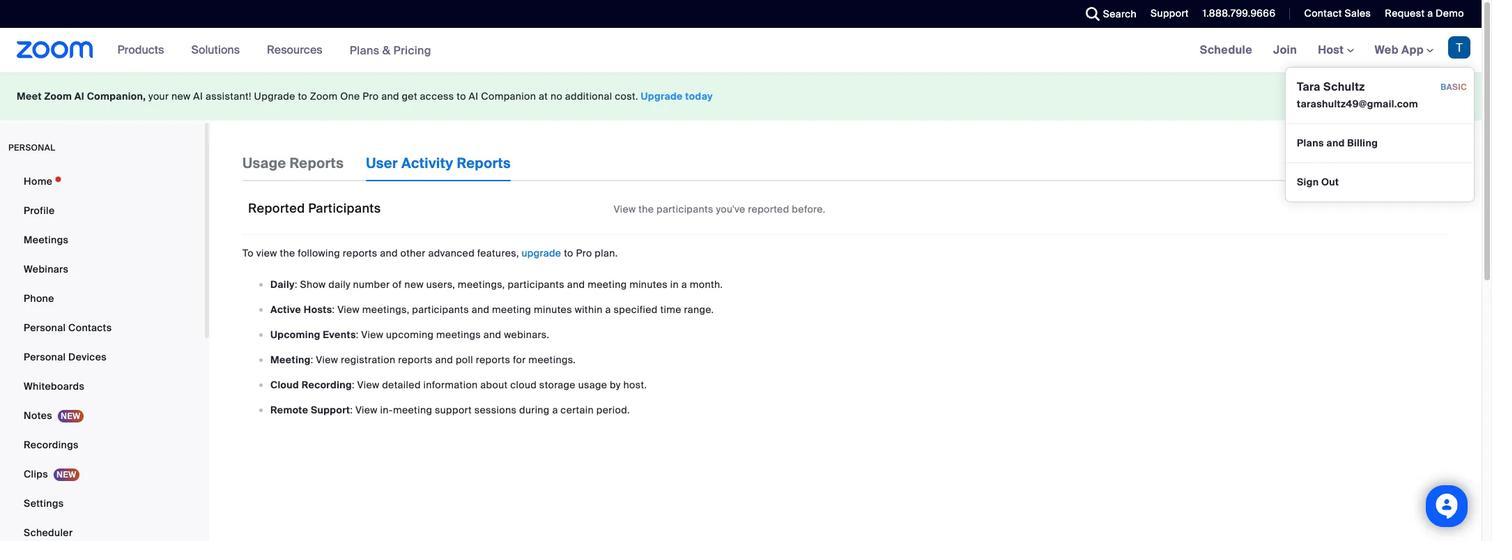 Task type: locate. For each thing, give the bounding box(es) containing it.
plans inside product information 'navigation'
[[350, 43, 380, 58]]

zoom
[[44, 90, 72, 102], [310, 90, 338, 102]]

: up "registration"
[[356, 328, 359, 341]]

new right of
[[405, 278, 424, 291]]

and
[[381, 90, 399, 102], [1327, 137, 1345, 149], [380, 247, 398, 259], [567, 278, 585, 291], [472, 303, 490, 316], [484, 328, 502, 341], [435, 353, 453, 366]]

and inside meet zoom ai companion, footer
[[381, 90, 399, 102]]

a right in on the bottom left of the page
[[682, 278, 687, 291]]

1 personal from the top
[[24, 321, 66, 334]]

recordings
[[24, 439, 79, 451]]

view up "registration"
[[361, 328, 384, 341]]

1 horizontal spatial plans
[[1298, 137, 1324, 149]]

personal down phone
[[24, 321, 66, 334]]

pro
[[363, 90, 379, 102], [576, 247, 592, 259]]

view
[[256, 247, 277, 259]]

0 horizontal spatial pro
[[363, 90, 379, 102]]

specified
[[614, 303, 658, 316]]

0 vertical spatial plans
[[350, 43, 380, 58]]

new right your
[[172, 90, 191, 102]]

1 vertical spatial meetings,
[[362, 303, 410, 316]]

tara schultz menu
[[1286, 67, 1475, 202]]

0 vertical spatial participants
[[657, 203, 714, 215]]

in
[[670, 278, 679, 291]]

0 horizontal spatial reports
[[343, 247, 377, 259]]

: up events
[[332, 303, 335, 316]]

participants down users, at the left of the page
[[412, 303, 469, 316]]

one
[[340, 90, 360, 102]]

plans for plans and billing
[[1298, 137, 1324, 149]]

: up recording
[[311, 353, 313, 366]]

upgrade right the cost.
[[641, 90, 683, 102]]

plans left & on the left top of page
[[350, 43, 380, 58]]

advanced
[[428, 247, 475, 259]]

meetings link
[[0, 226, 205, 254]]

: left show
[[295, 278, 298, 291]]

meeting up within
[[588, 278, 627, 291]]

1 horizontal spatial reports
[[398, 353, 433, 366]]

pro inside meet zoom ai companion, footer
[[363, 90, 379, 102]]

and inside tara schultz menu
[[1327, 137, 1345, 149]]

features,
[[477, 247, 519, 259]]

ai left companion
[[469, 90, 479, 102]]

clips
[[24, 468, 48, 480]]

view the participants you've reported before.
[[614, 203, 826, 215]]

1 vertical spatial minutes
[[534, 303, 572, 316]]

of
[[393, 278, 402, 291]]

0 horizontal spatial the
[[280, 247, 295, 259]]

1 ai from the left
[[74, 90, 84, 102]]

2 personal from the top
[[24, 351, 66, 363]]

: for events
[[356, 328, 359, 341]]

2 ai from the left
[[193, 90, 203, 102]]

to right access
[[457, 90, 466, 102]]

1 horizontal spatial minutes
[[630, 278, 668, 291]]

2 vertical spatial meeting
[[393, 404, 432, 416]]

0 horizontal spatial reports
[[290, 154, 344, 172]]

1 vertical spatial pro
[[576, 247, 592, 259]]

demo
[[1436, 7, 1465, 20]]

recording
[[302, 378, 352, 391]]

usage
[[578, 378, 608, 391]]

1.888.799.9666 button
[[1193, 0, 1280, 28], [1203, 7, 1276, 20]]

host
[[1318, 43, 1347, 57]]

0 horizontal spatial new
[[172, 90, 191, 102]]

1.888.799.9666
[[1203, 7, 1276, 20]]

active hosts : view meetings, participants and meeting minutes within a specified time range.
[[271, 303, 714, 316]]

get
[[402, 90, 418, 102]]

plans up sign at the top right of page
[[1298, 137, 1324, 149]]

:
[[295, 278, 298, 291], [332, 303, 335, 316], [356, 328, 359, 341], [311, 353, 313, 366], [352, 378, 355, 391], [350, 404, 353, 416]]

participants
[[657, 203, 714, 215], [508, 278, 565, 291], [412, 303, 469, 316]]

period.
[[597, 404, 630, 416]]

a
[[1428, 7, 1434, 20], [682, 278, 687, 291], [605, 303, 611, 316], [552, 404, 558, 416]]

before.
[[792, 203, 826, 215]]

minutes
[[630, 278, 668, 291], [534, 303, 572, 316]]

zoom left one
[[310, 90, 338, 102]]

a left demo
[[1428, 7, 1434, 20]]

companion
[[481, 90, 536, 102]]

by
[[610, 378, 621, 391]]

pro right one
[[363, 90, 379, 102]]

0 horizontal spatial zoom
[[44, 90, 72, 102]]

1 vertical spatial plans
[[1298, 137, 1324, 149]]

1 horizontal spatial new
[[405, 278, 424, 291]]

0 horizontal spatial meeting
[[393, 404, 432, 416]]

0 horizontal spatial participants
[[412, 303, 469, 316]]

meetings, up active hosts : view meetings, participants and meeting minutes within a specified time range.
[[458, 278, 505, 291]]

1 horizontal spatial ai
[[193, 90, 203, 102]]

1 vertical spatial personal
[[24, 351, 66, 363]]

2 horizontal spatial to
[[564, 247, 574, 259]]

1 horizontal spatial zoom
[[310, 90, 338, 102]]

to down resources dropdown button
[[298, 90, 307, 102]]

minutes left in on the bottom left of the page
[[630, 278, 668, 291]]

view down "registration"
[[357, 378, 380, 391]]

pricing
[[394, 43, 431, 58]]

plans inside tara schultz menu
[[1298, 137, 1324, 149]]

: left in-
[[350, 404, 353, 416]]

meeting down daily : show daily number of new users, meetings, participants and meeting minutes in a month.
[[492, 303, 531, 316]]

remote
[[271, 404, 308, 416]]

support down recording
[[311, 404, 350, 416]]

reports right activity
[[457, 154, 511, 172]]

other
[[401, 247, 426, 259]]

reports up reported participants
[[290, 154, 344, 172]]

reported
[[248, 200, 305, 217]]

2 horizontal spatial ai
[[469, 90, 479, 102]]

meetings,
[[458, 278, 505, 291], [362, 303, 410, 316]]

2 vertical spatial participants
[[412, 303, 469, 316]]

access
[[420, 90, 454, 102]]

webinars.
[[504, 328, 550, 341]]

meeting down 'detailed'
[[393, 404, 432, 416]]

1 horizontal spatial pro
[[576, 247, 592, 259]]

0 vertical spatial personal
[[24, 321, 66, 334]]

plans and billing link
[[1286, 129, 1475, 157]]

: down "registration"
[[352, 378, 355, 391]]

2 horizontal spatial reports
[[476, 353, 511, 366]]

certain
[[561, 404, 594, 416]]

reports up about
[[476, 353, 511, 366]]

reports down upcoming events : view upcoming meetings and webinars. in the bottom of the page
[[398, 353, 433, 366]]

0 horizontal spatial support
[[311, 404, 350, 416]]

ai left companion,
[[74, 90, 84, 102]]

0 vertical spatial pro
[[363, 90, 379, 102]]

1 horizontal spatial reports
[[457, 154, 511, 172]]

view down daily
[[338, 303, 360, 316]]

about
[[481, 378, 508, 391]]

web app
[[1375, 43, 1424, 57]]

following
[[298, 247, 340, 259]]

1 vertical spatial new
[[405, 278, 424, 291]]

whiteboards
[[24, 380, 84, 393]]

0 vertical spatial meeting
[[588, 278, 627, 291]]

participants left you've
[[657, 203, 714, 215]]

0 horizontal spatial plans
[[350, 43, 380, 58]]

cloud
[[511, 378, 537, 391]]

meet zoom ai companion, your new ai assistant! upgrade to zoom one pro and get access to ai companion at no additional cost. upgrade today
[[17, 90, 713, 102]]

participants down upgrade link
[[508, 278, 565, 291]]

1 horizontal spatial meetings,
[[458, 278, 505, 291]]

support
[[1151, 7, 1189, 20], [311, 404, 350, 416]]

join
[[1274, 43, 1298, 57]]

product information navigation
[[107, 28, 442, 73]]

in-
[[380, 404, 393, 416]]

view
[[614, 203, 636, 215], [338, 303, 360, 316], [361, 328, 384, 341], [316, 353, 338, 366], [357, 378, 380, 391], [356, 404, 378, 416]]

2 horizontal spatial participants
[[657, 203, 714, 215]]

0 vertical spatial support
[[1151, 7, 1189, 20]]

1 horizontal spatial support
[[1151, 7, 1189, 20]]

and left 'get'
[[381, 90, 399, 102]]

participants
[[308, 200, 381, 217]]

zoom logo image
[[17, 41, 93, 59]]

1 vertical spatial meeting
[[492, 303, 531, 316]]

0 horizontal spatial meetings,
[[362, 303, 410, 316]]

plans & pricing link
[[350, 43, 431, 58], [350, 43, 431, 58]]

search button
[[1076, 0, 1141, 28]]

1 vertical spatial the
[[280, 247, 295, 259]]

personal devices
[[24, 351, 107, 363]]

2 horizontal spatial meeting
[[588, 278, 627, 291]]

reports up number
[[343, 247, 377, 259]]

minutes left within
[[534, 303, 572, 316]]

banner
[[0, 28, 1482, 202]]

support right search at the top of the page
[[1151, 7, 1189, 20]]

zoom right meet
[[44, 90, 72, 102]]

the
[[639, 203, 654, 215], [280, 247, 295, 259]]

upgrade down product information 'navigation'
[[254, 90, 295, 102]]

additional
[[565, 90, 612, 102]]

view left in-
[[356, 404, 378, 416]]

hosts
[[304, 303, 332, 316]]

0 horizontal spatial upgrade
[[254, 90, 295, 102]]

usage
[[243, 154, 286, 172]]

meetings, down of
[[362, 303, 410, 316]]

plans
[[350, 43, 380, 58], [1298, 137, 1324, 149]]

1 horizontal spatial upgrade
[[641, 90, 683, 102]]

personal up whiteboards
[[24, 351, 66, 363]]

to right upgrade
[[564, 247, 574, 259]]

pro left plan.
[[576, 247, 592, 259]]

recordings link
[[0, 431, 205, 459]]

tarashultz49@gmail.com
[[1298, 98, 1419, 110]]

1 vertical spatial support
[[311, 404, 350, 416]]

reports
[[343, 247, 377, 259], [398, 353, 433, 366], [476, 353, 511, 366]]

sign out link
[[1286, 168, 1475, 196]]

resources button
[[267, 28, 329, 73]]

0 vertical spatial the
[[639, 203, 654, 215]]

0 horizontal spatial ai
[[74, 90, 84, 102]]

user
[[366, 154, 398, 172]]

upcoming events : view upcoming meetings and webinars.
[[271, 328, 550, 341]]

0 horizontal spatial minutes
[[534, 303, 572, 316]]

poll
[[456, 353, 473, 366]]

0 vertical spatial new
[[172, 90, 191, 102]]

and left billing
[[1327, 137, 1345, 149]]

ai left "assistant!"
[[193, 90, 203, 102]]

plan.
[[595, 247, 618, 259]]

1 vertical spatial participants
[[508, 278, 565, 291]]

to
[[243, 247, 254, 259]]

0 horizontal spatial to
[[298, 90, 307, 102]]

ai
[[74, 90, 84, 102], [193, 90, 203, 102], [469, 90, 479, 102]]

during
[[519, 404, 550, 416]]

join link
[[1263, 28, 1308, 73]]

profile
[[24, 204, 55, 217]]

scheduler
[[24, 526, 73, 539]]

personal for personal devices
[[24, 351, 66, 363]]



Task type: vqa. For each thing, say whether or not it's contained in the screenshot.
the leftmost ***
no



Task type: describe. For each thing, give the bounding box(es) containing it.
webinars
[[24, 263, 68, 275]]

month.
[[690, 278, 723, 291]]

products
[[118, 43, 164, 57]]

host.
[[624, 378, 647, 391]]

profile picture image
[[1449, 36, 1471, 59]]

plans for plans & pricing
[[350, 43, 380, 58]]

home link
[[0, 167, 205, 195]]

0 vertical spatial meetings,
[[458, 278, 505, 291]]

view for : view detailed information about cloud storage usage by host.
[[357, 378, 380, 391]]

1 horizontal spatial meeting
[[492, 303, 531, 316]]

sign out
[[1298, 176, 1340, 188]]

1 zoom from the left
[[44, 90, 72, 102]]

personal contacts link
[[0, 314, 205, 342]]

schultz
[[1324, 79, 1366, 94]]

view up recording
[[316, 353, 338, 366]]

new inside meet zoom ai companion, footer
[[172, 90, 191, 102]]

resources
[[267, 43, 323, 57]]

cloud
[[271, 378, 299, 391]]

meetings.
[[529, 353, 576, 366]]

reported participants
[[248, 200, 381, 217]]

2 zoom from the left
[[310, 90, 338, 102]]

view up plan.
[[614, 203, 636, 215]]

and down daily : show daily number of new users, meetings, participants and meeting minutes in a month.
[[472, 303, 490, 316]]

within
[[575, 303, 603, 316]]

a right within
[[605, 303, 611, 316]]

1 horizontal spatial to
[[457, 90, 466, 102]]

upgrade link
[[522, 247, 562, 259]]

to view the following reports and other advanced features, upgrade to pro plan.
[[243, 247, 618, 259]]

devices
[[68, 351, 107, 363]]

daily
[[329, 278, 351, 291]]

and up within
[[567, 278, 585, 291]]

reported
[[748, 203, 790, 215]]

profile link
[[0, 197, 205, 224]]

solutions button
[[191, 28, 246, 73]]

meetings
[[436, 328, 481, 341]]

support
[[435, 404, 472, 416]]

contact
[[1305, 7, 1343, 20]]

basic
[[1441, 82, 1468, 93]]

notes
[[24, 409, 52, 422]]

daily : show daily number of new users, meetings, participants and meeting minutes in a month.
[[271, 278, 723, 291]]

you've
[[716, 203, 746, 215]]

usage reports
[[243, 154, 344, 172]]

billing
[[1348, 137, 1378, 149]]

0 vertical spatial minutes
[[630, 278, 668, 291]]

scheduler link
[[0, 519, 205, 541]]

whiteboards link
[[0, 372, 205, 400]]

detailed
[[382, 378, 421, 391]]

information
[[424, 378, 478, 391]]

phone link
[[0, 284, 205, 312]]

meetings navigation
[[1190, 28, 1482, 202]]

a right during
[[552, 404, 558, 416]]

: for recording
[[352, 378, 355, 391]]

range.
[[684, 303, 714, 316]]

1 reports from the left
[[290, 154, 344, 172]]

solutions
[[191, 43, 240, 57]]

daily
[[271, 278, 295, 291]]

: for hosts
[[332, 303, 335, 316]]

view for : view upcoming meetings and webinars.
[[361, 328, 384, 341]]

tara
[[1298, 79, 1321, 94]]

meet
[[17, 90, 42, 102]]

host button
[[1318, 43, 1354, 57]]

events
[[323, 328, 356, 341]]

and down active hosts : view meetings, participants and meeting minutes within a specified time range.
[[484, 328, 502, 341]]

sign
[[1298, 176, 1319, 188]]

meeting : view registration reports and poll reports for meetings.
[[271, 353, 576, 366]]

meetings
[[24, 234, 69, 246]]

banner containing products
[[0, 28, 1482, 202]]

usage reports link
[[243, 145, 344, 181]]

for
[[513, 353, 526, 366]]

contact sales
[[1305, 7, 1372, 20]]

view for : view meetings, participants and meeting minutes within a specified time range.
[[338, 303, 360, 316]]

products button
[[118, 28, 170, 73]]

reports for following
[[343, 247, 377, 259]]

show
[[300, 278, 326, 291]]

document link
[[1399, 145, 1449, 181]]

1 horizontal spatial participants
[[508, 278, 565, 291]]

request
[[1386, 7, 1425, 20]]

personal menu menu
[[0, 167, 205, 541]]

web
[[1375, 43, 1399, 57]]

2 upgrade from the left
[[641, 90, 683, 102]]

app
[[1402, 43, 1424, 57]]

view for : view in-meeting support sessions during a certain period.
[[356, 404, 378, 416]]

upcoming
[[271, 328, 320, 341]]

document
[[1399, 157, 1449, 169]]

personal devices link
[[0, 343, 205, 371]]

&
[[383, 43, 391, 58]]

upgrade
[[522, 247, 562, 259]]

active
[[271, 303, 301, 316]]

1 horizontal spatial the
[[639, 203, 654, 215]]

personal for personal contacts
[[24, 321, 66, 334]]

sales
[[1345, 7, 1372, 20]]

webinars link
[[0, 255, 205, 283]]

and left poll
[[435, 353, 453, 366]]

sessions
[[475, 404, 517, 416]]

meeting
[[271, 353, 311, 366]]

user activity reports
[[366, 154, 511, 172]]

number
[[353, 278, 390, 291]]

activity
[[401, 154, 454, 172]]

tabs of report home tab list
[[243, 145, 533, 181]]

meet zoom ai companion, footer
[[0, 73, 1482, 121]]

plans and billing
[[1298, 137, 1378, 149]]

: for support
[[350, 404, 353, 416]]

search
[[1103, 8, 1137, 20]]

clips link
[[0, 460, 205, 488]]

home
[[24, 175, 52, 188]]

3 ai from the left
[[469, 90, 479, 102]]

assistant!
[[206, 90, 252, 102]]

web app button
[[1375, 43, 1434, 57]]

reports for registration
[[398, 353, 433, 366]]

users,
[[426, 278, 455, 291]]

2 reports from the left
[[457, 154, 511, 172]]

tara schultz tarashultz49@gmail.com
[[1298, 79, 1419, 110]]

plans & pricing
[[350, 43, 431, 58]]

and left other
[[380, 247, 398, 259]]

1 upgrade from the left
[[254, 90, 295, 102]]



